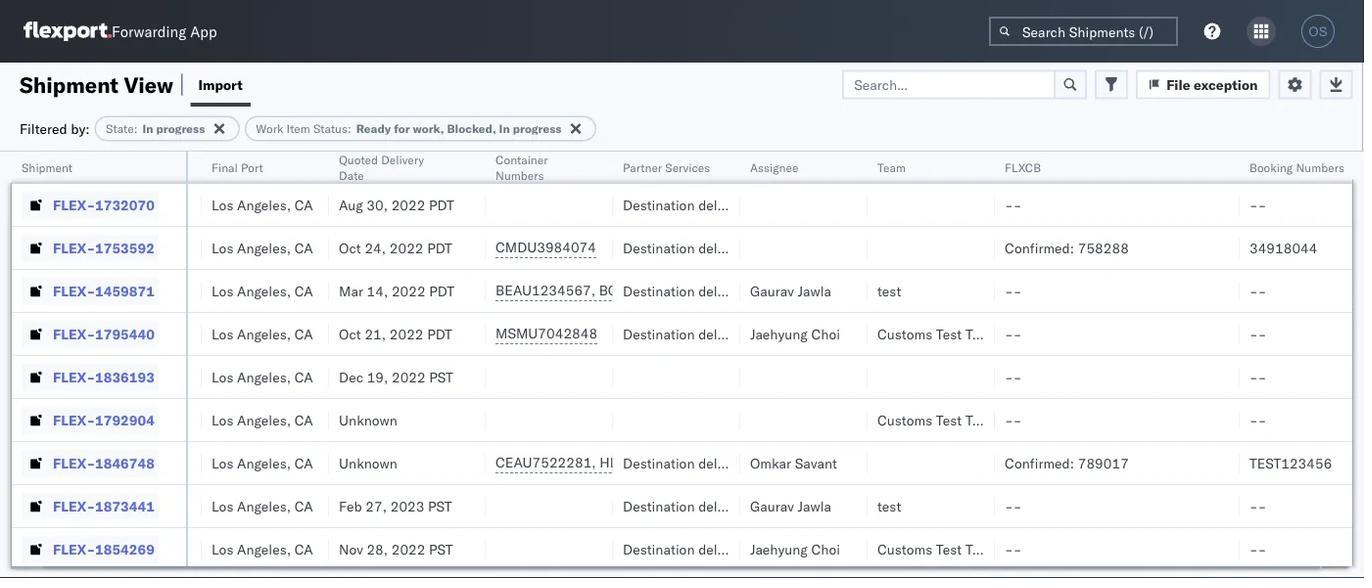 Task type: describe. For each thing, give the bounding box(es) containing it.
0 vertical spatial choi
[[922, 153, 951, 170]]

1 vertical spatial choi
[[811, 326, 840, 343]]

1459871
[[95, 283, 155, 300]]

2 unknown from the top
[[339, 455, 398, 472]]

1732070
[[95, 196, 155, 214]]

21,
[[365, 326, 386, 343]]

flex- for 1753592
[[53, 239, 95, 257]]

2 jawla from the top
[[798, 498, 832, 515]]

pdt up 1459871 at the left
[[108, 239, 133, 257]]

10,
[[45, 239, 67, 257]]

pst for nov 28, 2022 pst
[[429, 541, 453, 558]]

5 delivery from the top
[[698, 455, 747, 472]]

1 test from the top
[[878, 283, 901, 300]]

2022 down feb 27, 2023 pst at the bottom of page
[[392, 541, 426, 558]]

import button
[[190, 63, 251, 107]]

work,
[[413, 121, 444, 136]]

flex- for 1846748
[[53, 455, 95, 472]]

date
[[339, 168, 364, 183]]

pdt down 1792904
[[110, 455, 135, 472]]

services
[[665, 160, 710, 175]]

flex-1792904 button
[[22, 407, 159, 434]]

1 gaurav jawla from the top
[[750, 283, 832, 300]]

flex-1836193
[[53, 369, 155, 386]]

flex- for 1873441
[[53, 498, 95, 515]]

dec
[[339, 369, 363, 386]]

4 destination from the top
[[623, 326, 695, 343]]

1 jawla from the top
[[798, 283, 832, 300]]

flex-1459871
[[53, 283, 155, 300]]

6 delivery from the top
[[698, 498, 747, 515]]

quoted
[[339, 152, 378, 167]]

nj
[[366, 153, 382, 170]]

9 los from the top
[[212, 541, 234, 558]]

flex-1873441 button
[[22, 493, 159, 521]]

9 angeles, from the top
[[237, 541, 291, 558]]

filtered
[[20, 120, 67, 137]]

os
[[1309, 24, 1328, 39]]

file
[[1167, 76, 1191, 93]]

omkar
[[750, 455, 791, 472]]

2 vertical spatial choi
[[811, 541, 840, 558]]

confirmed: for confirmed: 758288
[[1005, 239, 1075, 257]]

1 resize handle column header from the left
[[163, 152, 186, 579]]

forwarding
[[112, 22, 186, 41]]

3 los angeles, ca from the top
[[212, 283, 313, 300]]

status
[[313, 121, 348, 136]]

state
[[106, 121, 134, 136]]

app
[[190, 22, 217, 41]]

feb 28, 2023 pst
[[20, 283, 133, 300]]

flex-1846748 button
[[22, 450, 159, 477]]

2 los angeles, ca from the top
[[212, 239, 313, 257]]

3 destination from the top
[[623, 283, 695, 300]]

file exception
[[1167, 76, 1258, 93]]

confirmed: 758288
[[1005, 239, 1129, 257]]

7 destination from the top
[[623, 541, 695, 558]]

8 angeles, from the top
[[237, 498, 291, 515]]

19,
[[367, 369, 388, 386]]

forwarding app
[[112, 22, 217, 41]]

oct 10, 2022 pdt
[[20, 239, 133, 257]]

27,
[[366, 498, 387, 515]]

6 destination from the top
[[623, 498, 695, 515]]

2023 for 27,
[[391, 498, 425, 515]]

oct left nj
[[339, 153, 361, 170]]

1 unknown from the top
[[339, 412, 398, 429]]

2022 right nj
[[390, 153, 424, 170]]

cmdu3984074
[[496, 239, 596, 256]]

flex-1795440 button
[[22, 321, 159, 348]]

flex-1846748
[[53, 455, 155, 472]]

5 los from the top
[[212, 369, 234, 386]]

flex-1795440
[[53, 326, 155, 343]]

forwarding app link
[[24, 22, 217, 41]]

9 los angeles, ca from the top
[[212, 541, 313, 558]]

4 resize handle column header from the left
[[462, 152, 486, 579]]

import
[[198, 76, 243, 93]]

for
[[394, 121, 410, 136]]

state : in progress
[[106, 121, 205, 136]]

aug
[[339, 196, 363, 214]]

container
[[496, 152, 548, 167]]

pdt down mar 14, 2022 pdt
[[427, 326, 452, 343]]

34918044
[[1250, 239, 1318, 257]]

flex- for 1725716
[[53, 153, 95, 170]]

8 resize handle column header from the left
[[972, 152, 995, 579]]

1 delivery from the top
[[698, 196, 747, 214]]

work item status : ready for work, blocked, in progress
[[256, 121, 562, 136]]

6 ca from the top
[[294, 412, 313, 429]]

lacaillade,
[[790, 153, 858, 170]]

1 gaurav from the top
[[750, 283, 794, 300]]

feb for feb 28, 2023 pst
[[20, 283, 43, 300]]

1 angeles, from the top
[[237, 196, 291, 214]]

ny
[[278, 153, 296, 170]]

new york, ny / newark, nj
[[212, 153, 382, 170]]

mar 14, 2022 pdt
[[339, 283, 454, 300]]

pdt down work,
[[427, 153, 452, 170]]

2022 right 05,
[[72, 455, 106, 472]]

booking numbers
[[1250, 160, 1345, 175]]

2022 right 21,
[[390, 326, 424, 343]]

1 los from the top
[[212, 196, 234, 214]]

9 resize handle column header from the left
[[1216, 152, 1240, 579]]

shipment for shipment view
[[20, 71, 119, 98]]

5 ca from the top
[[294, 369, 313, 386]]

05,
[[47, 455, 69, 472]]

shipment view
[[20, 71, 173, 98]]

york,
[[243, 153, 274, 170]]

flex-1732070 button
[[22, 191, 159, 219]]

pst for feb 27, 2023 pst
[[428, 498, 452, 515]]

nov 05, 2022 pdt
[[20, 455, 135, 472]]

2023 for 28,
[[71, 283, 105, 300]]

2022 right 14,
[[392, 283, 426, 300]]

container numbers
[[496, 152, 548, 183]]

msmu7042848
[[496, 325, 598, 342]]

1792904
[[95, 412, 155, 429]]

feb 27, 2023 pst
[[339, 498, 452, 515]]

5 los angeles, ca from the top
[[212, 369, 313, 386]]

1854269
[[95, 541, 155, 558]]

view
[[124, 71, 173, 98]]

2 resize handle column header from the left
[[178, 152, 202, 579]]

28, for feb
[[46, 283, 68, 300]]

final port
[[212, 160, 263, 175]]

dec 19, 2022 pst
[[339, 369, 453, 386]]

3 delivery from the top
[[698, 283, 747, 300]]

nov for nov 28, 2022 pst
[[339, 541, 363, 558]]

2 oct 24, 2022 pdt from the top
[[339, 239, 452, 257]]

omkar savant
[[750, 455, 837, 472]]

partner services
[[623, 160, 710, 175]]

ready
[[356, 121, 391, 136]]

flex-1725716
[[53, 153, 155, 170]]

2 gaurav from the top
[[750, 498, 794, 515]]

5 destination delivery from the top
[[623, 455, 747, 472]]

assignee
[[750, 160, 799, 175]]

booking numbers button
[[1240, 156, 1364, 175]]

1846748
[[95, 455, 155, 472]]

ceau7522281, hlxu6269489, hlxu8034992
[[496, 454, 799, 472]]

flex- for 1732070
[[53, 196, 95, 214]]

/
[[299, 153, 308, 170]]

2 24, from the top
[[365, 239, 386, 257]]

1753592
[[95, 239, 155, 257]]

by:
[[71, 120, 90, 137]]

item
[[287, 121, 310, 136]]

3 resize handle column header from the left
[[306, 152, 329, 579]]

6 los from the top
[[212, 412, 234, 429]]

test123456
[[1250, 455, 1332, 472]]

6 resize handle column header from the left
[[717, 152, 740, 579]]

new
[[212, 153, 239, 170]]

30,
[[367, 196, 388, 214]]

confirmed: 789017
[[1005, 455, 1129, 472]]

2 destination from the top
[[623, 239, 695, 257]]

shipment button
[[12, 156, 167, 175]]

quoted delivery date
[[339, 152, 424, 183]]

shipment for shipment
[[22, 160, 72, 175]]

numbers for container numbers
[[496, 168, 544, 183]]

flex-1854269
[[53, 541, 155, 558]]

flexport. image
[[24, 22, 112, 41]]

7 ca from the top
[[294, 455, 313, 472]]



Task type: locate. For each thing, give the bounding box(es) containing it.
numbers down container
[[496, 168, 544, 183]]

8 los angeles, ca from the top
[[212, 498, 313, 515]]

port
[[241, 160, 263, 175]]

1 horizontal spatial 2023
[[391, 498, 425, 515]]

exception
[[1194, 76, 1258, 93]]

1 24, from the top
[[365, 153, 386, 170]]

1 vertical spatial nov
[[339, 541, 363, 558]]

7 angeles, from the top
[[237, 455, 291, 472]]

: left ready
[[348, 121, 351, 136]]

28, for nov
[[367, 541, 388, 558]]

pst down 1753592
[[109, 283, 133, 300]]

1 ca from the top
[[294, 196, 313, 214]]

1 horizontal spatial feb
[[339, 498, 362, 515]]

2022 right '30,'
[[391, 196, 425, 214]]

test
[[878, 283, 901, 300], [878, 498, 901, 515]]

1725716
[[95, 153, 155, 170]]

nov
[[20, 455, 44, 472], [339, 541, 363, 558]]

7 los from the top
[[212, 455, 234, 472]]

1 vertical spatial unknown
[[339, 455, 398, 472]]

booking
[[1250, 160, 1293, 175]]

1 vertical spatial gaurav
[[750, 498, 794, 515]]

2 gaurav jawla from the top
[[750, 498, 832, 515]]

confirmed: left 758288
[[1005, 239, 1075, 257]]

flex- down flex-1795440 button
[[53, 369, 95, 386]]

2 destination delivery from the top
[[623, 239, 747, 257]]

in right state
[[142, 121, 153, 136]]

1 vertical spatial feb
[[339, 498, 362, 515]]

4 destination delivery from the top
[[623, 326, 747, 343]]

flex-1854269 button
[[22, 536, 159, 564]]

oct
[[339, 153, 361, 170], [20, 239, 42, 257], [339, 239, 361, 257], [339, 326, 361, 343]]

1 destination from the top
[[623, 196, 695, 214]]

4 ca from the top
[[294, 326, 313, 343]]

5 flex- from the top
[[53, 326, 95, 343]]

bozo1234565,
[[599, 282, 699, 299]]

flex- up feb 28, 2023 pst
[[53, 239, 95, 257]]

0 vertical spatial gaurav jawla
[[750, 283, 832, 300]]

2 in from the left
[[499, 121, 510, 136]]

2 : from the left
[[348, 121, 351, 136]]

demu1232588
[[496, 153, 595, 170]]

8 los from the top
[[212, 498, 234, 515]]

Search Shipments (/) text field
[[989, 17, 1178, 46]]

in right blocked,
[[499, 121, 510, 136]]

flxcb
[[1005, 160, 1041, 175]]

numbers right booking
[[1296, 160, 1345, 175]]

beau1234567, bozo1234565, tcnu1234565
[[496, 282, 799, 299]]

progress up demu1232588
[[513, 121, 562, 136]]

jaehyung
[[861, 153, 919, 170], [750, 326, 808, 343], [750, 541, 808, 558]]

2 delivery from the top
[[698, 239, 747, 257]]

flex- for 1836193
[[53, 369, 95, 386]]

2022 right 10,
[[70, 239, 104, 257]]

partner
[[623, 160, 662, 175]]

beau1234567,
[[496, 282, 596, 299]]

pst for feb 28, 2023 pst
[[109, 283, 133, 300]]

unknown
[[339, 412, 398, 429], [339, 455, 398, 472]]

flex-1792904
[[53, 412, 155, 429]]

3 flex- from the top
[[53, 239, 95, 257]]

: up the 1725716
[[134, 121, 138, 136]]

0 horizontal spatial 28,
[[46, 283, 68, 300]]

3 angeles, from the top
[[237, 283, 291, 300]]

1 confirmed: from the top
[[1005, 239, 1075, 257]]

1 horizontal spatial :
[[348, 121, 351, 136]]

1 vertical spatial 28,
[[367, 541, 388, 558]]

758288
[[1078, 239, 1129, 257]]

1 vertical spatial gaurav jawla
[[750, 498, 832, 515]]

nov for nov 05, 2022 pdt
[[20, 455, 44, 472]]

1 vertical spatial 24,
[[365, 239, 386, 257]]

hlxu8034992
[[703, 454, 799, 472]]

0 horizontal spatial feb
[[20, 283, 43, 300]]

6 los angeles, ca from the top
[[212, 412, 313, 429]]

0 horizontal spatial numbers
[[496, 168, 544, 183]]

jaehyung right lacaillade,
[[861, 153, 919, 170]]

4 los angeles, ca from the top
[[212, 326, 313, 343]]

jaehyung down omkar
[[750, 541, 808, 558]]

shipment down filtered
[[22, 160, 72, 175]]

4 delivery from the top
[[698, 326, 747, 343]]

2023 right 27,
[[391, 498, 425, 515]]

2023
[[71, 283, 105, 300], [391, 498, 425, 515]]

jaehyung down tcnu1234565
[[750, 326, 808, 343]]

progress
[[156, 121, 205, 136], [513, 121, 562, 136]]

flex- inside 'button'
[[53, 196, 95, 214]]

flex- inside "button"
[[53, 455, 95, 472]]

oct 24, 2022 pdt down aug 30, 2022 pdt
[[339, 239, 452, 257]]

1 flex- from the top
[[53, 153, 95, 170]]

flex- down by:
[[53, 153, 95, 170]]

shipment inside button
[[22, 160, 72, 175]]

8 flex- from the top
[[53, 455, 95, 472]]

os button
[[1296, 9, 1341, 54]]

1 horizontal spatial in
[[499, 121, 510, 136]]

6 angeles, from the top
[[237, 412, 291, 429]]

0 horizontal spatial in
[[142, 121, 153, 136]]

1 vertical spatial confirmed:
[[1005, 455, 1075, 472]]

2 progress from the left
[[513, 121, 562, 136]]

pst down feb 27, 2023 pst at the bottom of page
[[429, 541, 453, 558]]

blocked,
[[447, 121, 496, 136]]

1 los angeles, ca from the top
[[212, 196, 313, 214]]

oct down aug
[[339, 239, 361, 257]]

flex- for 1795440
[[53, 326, 95, 343]]

pst
[[109, 283, 133, 300], [429, 369, 453, 386], [428, 498, 452, 515], [429, 541, 453, 558]]

1 vertical spatial test
[[878, 498, 901, 515]]

1836193
[[95, 369, 155, 386]]

oct left 21,
[[339, 326, 361, 343]]

0 horizontal spatial progress
[[156, 121, 205, 136]]

flex- down feb 28, 2023 pst
[[53, 326, 95, 343]]

confirmed: for confirmed: 789017
[[1005, 455, 1075, 472]]

oct left 10,
[[20, 239, 42, 257]]

flex-1753592 button
[[22, 235, 159, 262]]

progress down view
[[156, 121, 205, 136]]

flex- down flex-1792904 button
[[53, 455, 95, 472]]

feb left 27,
[[339, 498, 362, 515]]

1 oct 24, 2022 pdt from the top
[[339, 153, 452, 170]]

0 horizontal spatial 2023
[[71, 283, 105, 300]]

pdt up oct 21, 2022 pdt
[[429, 283, 454, 300]]

1 destination delivery from the top
[[623, 196, 747, 214]]

flex- for 1792904
[[53, 412, 95, 429]]

oct 21, 2022 pdt
[[339, 326, 452, 343]]

1 vertical spatial oct 24, 2022 pdt
[[339, 239, 452, 257]]

0 horizontal spatial nov
[[20, 455, 44, 472]]

0 vertical spatial 24,
[[365, 153, 386, 170]]

numbers for booking numbers
[[1296, 160, 1345, 175]]

bryan lacaillade, jaehyung choi
[[750, 153, 951, 170]]

7 delivery from the top
[[698, 541, 747, 558]]

1 horizontal spatial nov
[[339, 541, 363, 558]]

2 los from the top
[[212, 239, 234, 257]]

0 vertical spatial jaehyung
[[861, 153, 919, 170]]

28, down 27,
[[367, 541, 388, 558]]

0 vertical spatial feb
[[20, 283, 43, 300]]

oct 24, 2022 pdt
[[339, 153, 452, 170], [339, 239, 452, 257]]

1 vertical spatial jaehyung
[[750, 326, 808, 343]]

1 vertical spatial shipment
[[22, 160, 72, 175]]

nov 28, 2022 pst
[[339, 541, 453, 558]]

2 vertical spatial jaehyung
[[750, 541, 808, 558]]

5 destination from the top
[[623, 455, 695, 472]]

1 : from the left
[[134, 121, 138, 136]]

1 horizontal spatial 28,
[[367, 541, 388, 558]]

2 flex- from the top
[[53, 196, 95, 214]]

1 horizontal spatial numbers
[[1296, 160, 1345, 175]]

oct 24, 2022 pdt down the for
[[339, 153, 452, 170]]

1873441
[[95, 498, 155, 515]]

2 confirmed: from the top
[[1005, 455, 1075, 472]]

1 jaehyung choi from the top
[[750, 326, 840, 343]]

0 vertical spatial jaehyung choi
[[750, 326, 840, 343]]

destination delivery
[[623, 196, 747, 214], [623, 239, 747, 257], [623, 283, 747, 300], [623, 326, 747, 343], [623, 455, 747, 472], [623, 498, 747, 515], [623, 541, 747, 558]]

6 flex- from the top
[[53, 369, 95, 386]]

tcnu1234565
[[703, 282, 799, 299]]

28, down 10,
[[46, 283, 68, 300]]

8 ca from the top
[[294, 498, 313, 515]]

5 resize handle column header from the left
[[590, 152, 613, 579]]

unknown up 27,
[[339, 455, 398, 472]]

numbers inside 'button'
[[1296, 160, 1345, 175]]

nov down feb 27, 2023 pst at the bottom of page
[[339, 541, 363, 558]]

Search... text field
[[842, 70, 1056, 99]]

0 vertical spatial jawla
[[798, 283, 832, 300]]

:
[[134, 121, 138, 136], [348, 121, 351, 136]]

filtered by:
[[20, 120, 90, 137]]

1 progress from the left
[[156, 121, 205, 136]]

4 los from the top
[[212, 326, 234, 343]]

feb down oct 10, 2022 pdt
[[20, 283, 43, 300]]

4 angeles, from the top
[[237, 326, 291, 343]]

2 jaehyung choi from the top
[[750, 541, 840, 558]]

flex- down flex-1873441 button
[[53, 541, 95, 558]]

0 vertical spatial oct 24, 2022 pdt
[[339, 153, 452, 170]]

1 vertical spatial jaehyung choi
[[750, 541, 840, 558]]

2023 down flex-1753592 button
[[71, 283, 105, 300]]

1 in from the left
[[142, 121, 153, 136]]

los angeles, ca
[[212, 196, 313, 214], [212, 239, 313, 257], [212, 283, 313, 300], [212, 326, 313, 343], [212, 369, 313, 386], [212, 412, 313, 429], [212, 455, 313, 472], [212, 498, 313, 515], [212, 541, 313, 558]]

7 los angeles, ca from the top
[[212, 455, 313, 472]]

numbers inside container numbers
[[496, 168, 544, 183]]

9 ca from the top
[[294, 541, 313, 558]]

6 destination delivery from the top
[[623, 498, 747, 515]]

7 resize handle column header from the left
[[844, 152, 868, 579]]

2022 right 19, in the left bottom of the page
[[392, 369, 426, 386]]

pst up nov 28, 2022 pst
[[428, 498, 452, 515]]

2 ca from the top
[[294, 239, 313, 257]]

9 flex- from the top
[[53, 498, 95, 515]]

3 ca from the top
[[294, 283, 313, 300]]

24,
[[365, 153, 386, 170], [365, 239, 386, 257]]

file exception button
[[1136, 70, 1271, 99], [1136, 70, 1271, 99]]

2022 up mar 14, 2022 pdt
[[390, 239, 424, 257]]

confirmed:
[[1005, 239, 1075, 257], [1005, 455, 1075, 472]]

savant
[[795, 455, 837, 472]]

3 los from the top
[[212, 283, 234, 300]]

2 angeles, from the top
[[237, 239, 291, 257]]

0 vertical spatial shipment
[[20, 71, 119, 98]]

5 angeles, from the top
[[237, 369, 291, 386]]

jaehyung choi down tcnu1234565
[[750, 326, 840, 343]]

0 vertical spatial gaurav
[[750, 283, 794, 300]]

shipment up by:
[[20, 71, 119, 98]]

4 flex- from the top
[[53, 283, 95, 300]]

2 test from the top
[[878, 498, 901, 515]]

confirmed: left 789017
[[1005, 455, 1075, 472]]

flex- for 1459871
[[53, 283, 95, 300]]

pdt down quoted delivery date button
[[429, 196, 454, 214]]

flex-1836193 button
[[22, 364, 159, 391]]

1 vertical spatial 2023
[[391, 498, 425, 515]]

0 vertical spatial unknown
[[339, 412, 398, 429]]

1795440
[[95, 326, 155, 343]]

0 vertical spatial 28,
[[46, 283, 68, 300]]

flex- down oct 10, 2022 pdt
[[53, 283, 95, 300]]

flex-1873441
[[53, 498, 155, 515]]

feb for feb 27, 2023 pst
[[339, 498, 362, 515]]

7 flex- from the top
[[53, 412, 95, 429]]

0 vertical spatial test
[[878, 283, 901, 300]]

7 destination delivery from the top
[[623, 541, 747, 558]]

newark,
[[311, 153, 363, 170]]

resize handle column header
[[163, 152, 186, 579], [178, 152, 202, 579], [306, 152, 329, 579], [462, 152, 486, 579], [590, 152, 613, 579], [717, 152, 740, 579], [844, 152, 868, 579], [972, 152, 995, 579], [1216, 152, 1240, 579]]

aug 30, 2022 pdt
[[339, 196, 454, 214]]

14,
[[367, 283, 388, 300]]

flex- down nov 05, 2022 pdt at the bottom of the page
[[53, 498, 95, 515]]

in
[[142, 121, 153, 136], [499, 121, 510, 136]]

10 flex- from the top
[[53, 541, 95, 558]]

0 horizontal spatial :
[[134, 121, 138, 136]]

shipment
[[20, 71, 119, 98], [22, 160, 72, 175]]

angeles,
[[237, 196, 291, 214], [237, 239, 291, 257], [237, 283, 291, 300], [237, 326, 291, 343], [237, 369, 291, 386], [237, 412, 291, 429], [237, 455, 291, 472], [237, 498, 291, 515], [237, 541, 291, 558]]

pst for dec 19, 2022 pst
[[429, 369, 453, 386]]

unknown down 19, in the left bottom of the page
[[339, 412, 398, 429]]

destination
[[623, 196, 695, 214], [623, 239, 695, 257], [623, 283, 695, 300], [623, 326, 695, 343], [623, 455, 695, 472], [623, 498, 695, 515], [623, 541, 695, 558]]

flex- for 1854269
[[53, 541, 95, 558]]

0 vertical spatial 2023
[[71, 283, 105, 300]]

final port button
[[202, 156, 310, 175]]

nov left 05,
[[20, 455, 44, 472]]

work
[[256, 121, 284, 136]]

1 horizontal spatial progress
[[513, 121, 562, 136]]

jaehyung choi down the omkar savant
[[750, 541, 840, 558]]

0 vertical spatial nov
[[20, 455, 44, 472]]

pst down oct 21, 2022 pdt
[[429, 369, 453, 386]]

flex-1753592
[[53, 239, 155, 257]]

3 destination delivery from the top
[[623, 283, 747, 300]]

pdt up mar 14, 2022 pdt
[[427, 239, 452, 257]]

0 vertical spatial confirmed:
[[1005, 239, 1075, 257]]

1 vertical spatial jawla
[[798, 498, 832, 515]]

flex- down shipment button
[[53, 196, 95, 214]]

flex- inside button
[[53, 412, 95, 429]]

flex- up nov 05, 2022 pdt at the bottom of the page
[[53, 412, 95, 429]]

jawla
[[798, 283, 832, 300], [798, 498, 832, 515]]

container numbers button
[[486, 148, 594, 183]]



Task type: vqa. For each thing, say whether or not it's contained in the screenshot.
2nd SCHEDULE PICKUP FROM LOS ANGELES, CA link from the bottom of the page
no



